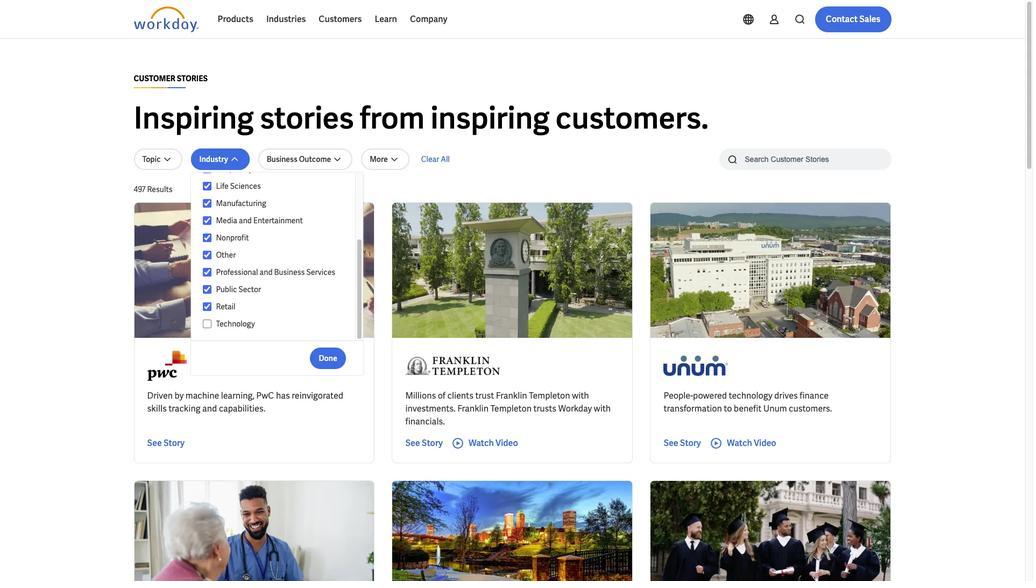 Task type: describe. For each thing, give the bounding box(es) containing it.
has
[[276, 390, 290, 401]]

benefit
[[734, 403, 762, 414]]

go to the homepage image
[[134, 6, 198, 32]]

business outcome
[[267, 154, 331, 164]]

technology
[[729, 390, 773, 401]]

millions
[[405, 390, 436, 401]]

0 vertical spatial customers.
[[556, 98, 709, 138]]

video for unum
[[754, 438, 776, 449]]

1 horizontal spatial with
[[594, 403, 611, 414]]

manufacturing
[[216, 199, 266, 208]]

public sector link
[[212, 283, 345, 296]]

story for millions of clients trust franklin templeton with investments. franklin templeton trusts workday with financials.
[[422, 438, 443, 449]]

financials.
[[405, 416, 445, 427]]

customers
[[319, 13, 362, 25]]

results
[[147, 185, 173, 194]]

and inside driven by machine learning, pwc has reinvigorated skills tracking and capabilities.
[[202, 403, 217, 414]]

powered
[[693, 390, 727, 401]]

tracking
[[169, 403, 201, 414]]

sciences
[[230, 181, 261, 191]]

business inside professional and business services link
[[274, 267, 305, 277]]

pricewaterhousecoopers global licensing services corporation (pwc) image
[[147, 351, 187, 381]]

watch video for franklin
[[469, 438, 518, 449]]

see for millions of clients trust franklin templeton with investments. franklin templeton trusts workday with financials.
[[405, 438, 420, 449]]

business inside 'business outcome' button
[[267, 154, 298, 164]]

technology link
[[212, 318, 345, 330]]

drives
[[774, 390, 798, 401]]

life sciences
[[216, 181, 261, 191]]

skills
[[147, 403, 167, 414]]

customers button
[[312, 6, 368, 32]]

watch video for unum
[[727, 438, 776, 449]]

workday
[[558, 403, 592, 414]]

inspiring stories from inspiring customers.
[[134, 98, 709, 138]]

contact sales link
[[815, 6, 891, 32]]

industries button
[[260, 6, 312, 32]]

customer stories
[[134, 74, 208, 83]]

1 vertical spatial franklin
[[458, 403, 489, 414]]

more button
[[361, 149, 409, 170]]

millions of clients trust franklin templeton with investments. franklin templeton trusts workday with financials.
[[405, 390, 611, 427]]

company button
[[404, 6, 454, 32]]

topic
[[142, 154, 161, 164]]

driven by machine learning, pwc has reinvigorated skills tracking and capabilities.
[[147, 390, 343, 414]]

of
[[438, 390, 446, 401]]

0 vertical spatial franklin
[[496, 390, 527, 401]]

clients
[[447, 390, 474, 401]]

unum image
[[664, 351, 728, 381]]

retail
[[216, 302, 236, 312]]

company
[[410, 13, 448, 25]]

public sector
[[216, 285, 261, 294]]

all
[[441, 154, 450, 164]]

transformation
[[664, 403, 722, 414]]

0 vertical spatial with
[[572, 390, 589, 401]]

other
[[216, 250, 236, 260]]

watch for franklin
[[469, 438, 494, 449]]

media and entertainment link
[[212, 214, 345, 227]]

industry
[[199, 154, 228, 164]]

watch video link for unum
[[710, 437, 776, 450]]

inspiring
[[134, 98, 254, 138]]

retail link
[[212, 300, 345, 313]]

sector
[[239, 285, 261, 294]]

capabilities.
[[219, 403, 265, 414]]

1 story from the left
[[164, 438, 185, 449]]

clear
[[421, 154, 439, 164]]

Search Customer Stories text field
[[739, 150, 870, 168]]

see story for people-powered technology drives finance transformation to benefit unum customers.
[[664, 438, 701, 449]]

media and entertainment
[[216, 216, 303, 225]]

business outcome button
[[258, 149, 353, 170]]

professional and business services link
[[212, 266, 345, 279]]

clear all
[[421, 154, 450, 164]]

see story link for millions of clients trust franklin templeton with investments. franklin templeton trusts workday with financials.
[[405, 437, 443, 450]]

stories
[[177, 74, 208, 83]]

technology
[[216, 319, 255, 329]]



Task type: vqa. For each thing, say whether or not it's contained in the screenshot.
THE &
no



Task type: locate. For each thing, give the bounding box(es) containing it.
story down tracking
[[164, 438, 185, 449]]

3 story from the left
[[680, 438, 701, 449]]

2 horizontal spatial and
[[260, 267, 273, 277]]

see for people-powered technology drives finance transformation to benefit unum customers.
[[664, 438, 678, 449]]

media
[[216, 216, 237, 225]]

1 vertical spatial business
[[274, 267, 305, 277]]

2 video from the left
[[754, 438, 776, 449]]

learning,
[[221, 390, 254, 401]]

from
[[360, 98, 425, 138]]

0 horizontal spatial with
[[572, 390, 589, 401]]

0 horizontal spatial see
[[147, 438, 162, 449]]

more
[[370, 154, 388, 164]]

1 horizontal spatial see story
[[405, 438, 443, 449]]

industries
[[266, 13, 306, 25]]

life
[[216, 181, 229, 191]]

1 horizontal spatial customers.
[[789, 403, 832, 414]]

3 see from the left
[[664, 438, 678, 449]]

watch down "millions of clients trust franklin templeton with investments. franklin templeton trusts workday with financials."
[[469, 438, 494, 449]]

see story link down the skills
[[147, 437, 185, 450]]

franklin down trust
[[458, 403, 489, 414]]

1 horizontal spatial watch video link
[[710, 437, 776, 450]]

1 video from the left
[[496, 438, 518, 449]]

497
[[134, 185, 146, 194]]

machine
[[186, 390, 219, 401]]

0 horizontal spatial watch video
[[469, 438, 518, 449]]

1 horizontal spatial story
[[422, 438, 443, 449]]

franklin templeton companies, llc image
[[405, 351, 500, 381]]

2 horizontal spatial see story
[[664, 438, 701, 449]]

and for professional
[[260, 267, 273, 277]]

professional
[[216, 267, 258, 277]]

done button
[[310, 347, 346, 369]]

0 horizontal spatial video
[[496, 438, 518, 449]]

stories
[[260, 98, 354, 138]]

contact sales
[[826, 13, 881, 25]]

franklin
[[496, 390, 527, 401], [458, 403, 489, 414]]

3 see story from the left
[[664, 438, 701, 449]]

nonprofit
[[216, 233, 249, 243]]

pwc
[[256, 390, 274, 401]]

None checkbox
[[203, 216, 212, 225], [203, 250, 212, 260], [203, 302, 212, 312], [203, 216, 212, 225], [203, 250, 212, 260], [203, 302, 212, 312]]

0 horizontal spatial watch video link
[[452, 437, 518, 450]]

497 results
[[134, 185, 173, 194]]

public
[[216, 285, 237, 294]]

0 horizontal spatial see story
[[147, 438, 185, 449]]

see story down the skills
[[147, 438, 185, 449]]

1 watch video from the left
[[469, 438, 518, 449]]

professional and business services
[[216, 267, 335, 277]]

topic button
[[134, 149, 182, 170]]

customers. inside "people-powered technology drives finance transformation to benefit unum customers."
[[789, 403, 832, 414]]

business
[[267, 154, 298, 164], [274, 267, 305, 277]]

business up life sciences link
[[267, 154, 298, 164]]

products button
[[211, 6, 260, 32]]

customer
[[134, 74, 175, 83]]

to
[[724, 403, 732, 414]]

watch video link for franklin
[[452, 437, 518, 450]]

1 see story from the left
[[147, 438, 185, 449]]

2 watch video from the left
[[727, 438, 776, 449]]

products
[[218, 13, 253, 25]]

1 vertical spatial templeton
[[490, 403, 532, 414]]

and
[[239, 216, 252, 225], [260, 267, 273, 277], [202, 403, 217, 414]]

1 horizontal spatial watch
[[727, 438, 752, 449]]

story
[[164, 438, 185, 449], [422, 438, 443, 449], [680, 438, 701, 449]]

1 see story link from the left
[[147, 437, 185, 450]]

done
[[319, 353, 337, 363]]

0 horizontal spatial see story link
[[147, 437, 185, 450]]

0 horizontal spatial and
[[202, 403, 217, 414]]

templeton up trusts
[[529, 390, 570, 401]]

3 see story link from the left
[[664, 437, 701, 450]]

and for media
[[239, 216, 252, 225]]

and inside "media and entertainment" link
[[239, 216, 252, 225]]

2 see from the left
[[405, 438, 420, 449]]

nonprofit link
[[212, 231, 345, 244]]

see story
[[147, 438, 185, 449], [405, 438, 443, 449], [664, 438, 701, 449]]

story down transformation
[[680, 438, 701, 449]]

story for people-powered technology drives finance transformation to benefit unum customers.
[[680, 438, 701, 449]]

with right workday
[[594, 403, 611, 414]]

customers.
[[556, 98, 709, 138], [789, 403, 832, 414]]

inspiring
[[431, 98, 550, 138]]

watch down benefit
[[727, 438, 752, 449]]

0 vertical spatial templeton
[[529, 390, 570, 401]]

0 horizontal spatial franklin
[[458, 403, 489, 414]]

None checkbox
[[203, 164, 212, 174], [203, 181, 212, 191], [203, 199, 212, 208], [203, 233, 212, 243], [203, 267, 212, 277], [203, 285, 212, 294], [203, 319, 212, 329], [203, 164, 212, 174], [203, 181, 212, 191], [203, 199, 212, 208], [203, 233, 212, 243], [203, 267, 212, 277], [203, 285, 212, 294], [203, 319, 212, 329]]

finance
[[800, 390, 829, 401]]

industry button
[[191, 149, 250, 170]]

unum
[[764, 403, 787, 414]]

people-
[[664, 390, 693, 401]]

business up the public sector link
[[274, 267, 305, 277]]

0 horizontal spatial customers.
[[556, 98, 709, 138]]

with up workday
[[572, 390, 589, 401]]

by
[[175, 390, 184, 401]]

1 horizontal spatial video
[[754, 438, 776, 449]]

1 horizontal spatial franklin
[[496, 390, 527, 401]]

2 horizontal spatial story
[[680, 438, 701, 449]]

services
[[306, 267, 335, 277]]

outcome
[[299, 154, 331, 164]]

video down unum
[[754, 438, 776, 449]]

and inside professional and business services link
[[260, 267, 273, 277]]

with
[[572, 390, 589, 401], [594, 403, 611, 414]]

see down transformation
[[664, 438, 678, 449]]

hospitality
[[216, 164, 253, 174]]

1 vertical spatial with
[[594, 403, 611, 414]]

video
[[496, 438, 518, 449], [754, 438, 776, 449]]

see story link down transformation
[[664, 437, 701, 450]]

see down the skills
[[147, 438, 162, 449]]

life sciences link
[[212, 180, 345, 193]]

1 horizontal spatial see
[[405, 438, 420, 449]]

1 watch from the left
[[469, 438, 494, 449]]

hospitality link
[[212, 163, 345, 175]]

and down the manufacturing
[[239, 216, 252, 225]]

manufacturing link
[[212, 197, 345, 210]]

and up the public sector link
[[260, 267, 273, 277]]

2 horizontal spatial see story link
[[664, 437, 701, 450]]

other link
[[212, 249, 345, 262]]

watch video down "millions of clients trust franklin templeton with investments. franklin templeton trusts workday with financials."
[[469, 438, 518, 449]]

entertainment
[[253, 216, 303, 225]]

see story link down the financials.
[[405, 437, 443, 450]]

0 horizontal spatial story
[[164, 438, 185, 449]]

driven
[[147, 390, 173, 401]]

2 see story from the left
[[405, 438, 443, 449]]

watch for unum
[[727, 438, 752, 449]]

see story for millions of clients trust franklin templeton with investments. franklin templeton trusts workday with financials.
[[405, 438, 443, 449]]

templeton
[[529, 390, 570, 401], [490, 403, 532, 414]]

1 horizontal spatial watch video
[[727, 438, 776, 449]]

watch
[[469, 438, 494, 449], [727, 438, 752, 449]]

see
[[147, 438, 162, 449], [405, 438, 420, 449], [664, 438, 678, 449]]

see story link for people-powered technology drives finance transformation to benefit unum customers.
[[664, 437, 701, 450]]

1 vertical spatial customers.
[[789, 403, 832, 414]]

clear all button
[[418, 149, 453, 170]]

see story down the financials.
[[405, 438, 443, 449]]

franklin right trust
[[496, 390, 527, 401]]

watch video down benefit
[[727, 438, 776, 449]]

2 watch from the left
[[727, 438, 752, 449]]

2 vertical spatial and
[[202, 403, 217, 414]]

1 watch video link from the left
[[452, 437, 518, 450]]

2 watch video link from the left
[[710, 437, 776, 450]]

see story link
[[147, 437, 185, 450], [405, 437, 443, 450], [664, 437, 701, 450]]

sales
[[860, 13, 881, 25]]

learn
[[375, 13, 397, 25]]

2 story from the left
[[422, 438, 443, 449]]

watch video link
[[452, 437, 518, 450], [710, 437, 776, 450]]

0 horizontal spatial watch
[[469, 438, 494, 449]]

investments.
[[405, 403, 456, 414]]

templeton down trust
[[490, 403, 532, 414]]

2 horizontal spatial see
[[664, 438, 678, 449]]

and down machine
[[202, 403, 217, 414]]

2 see story link from the left
[[405, 437, 443, 450]]

watch video link down benefit
[[710, 437, 776, 450]]

watch video link down "millions of clients trust franklin templeton with investments. franklin templeton trusts workday with financials."
[[452, 437, 518, 450]]

0 vertical spatial business
[[267, 154, 298, 164]]

video for franklin
[[496, 438, 518, 449]]

trusts
[[534, 403, 557, 414]]

trust
[[475, 390, 494, 401]]

1 vertical spatial and
[[260, 267, 273, 277]]

see story down transformation
[[664, 438, 701, 449]]

1 horizontal spatial and
[[239, 216, 252, 225]]

people-powered technology drives finance transformation to benefit unum customers.
[[664, 390, 832, 414]]

1 see from the left
[[147, 438, 162, 449]]

video down "millions of clients trust franklin templeton with investments. franklin templeton trusts workday with financials."
[[496, 438, 518, 449]]

0 vertical spatial and
[[239, 216, 252, 225]]

1 horizontal spatial see story link
[[405, 437, 443, 450]]

see down the financials.
[[405, 438, 420, 449]]

reinvigorated
[[292, 390, 343, 401]]

story down the financials.
[[422, 438, 443, 449]]

contact
[[826, 13, 858, 25]]

learn button
[[368, 6, 404, 32]]



